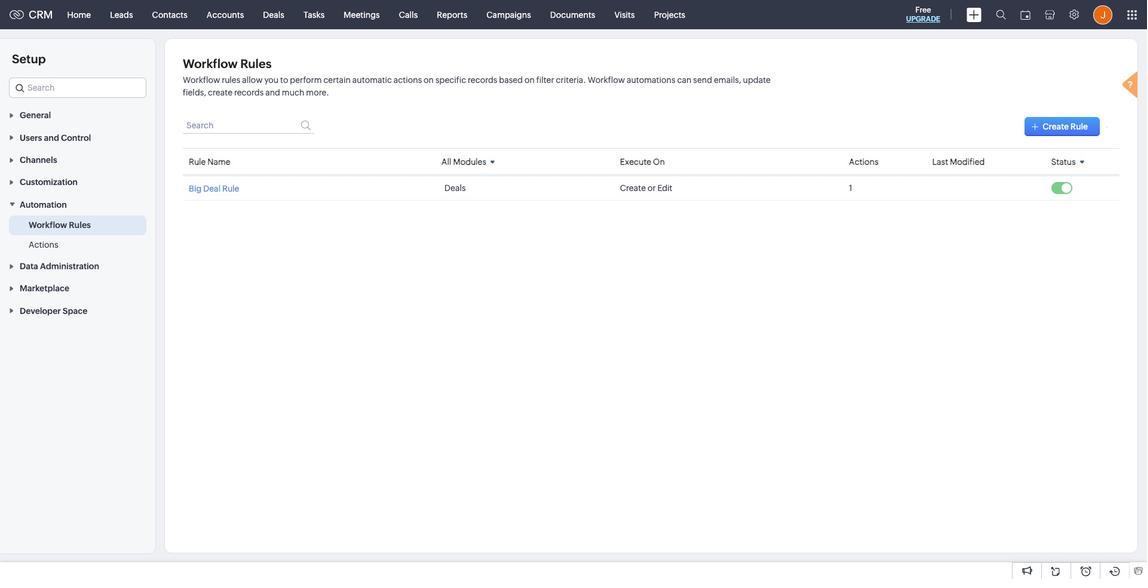 Task type: describe. For each thing, give the bounding box(es) containing it.
customization
[[20, 178, 78, 187]]

create for create or edit
[[620, 183, 646, 193]]

meetings
[[344, 10, 380, 19]]

automations
[[627, 75, 675, 85]]

and inside workflow rules allow you to perform certain automatic actions on specific records based on filter criteria. workflow automations can send emails, update fields, create records and much more.
[[265, 88, 280, 97]]

actions link
[[29, 239, 58, 251]]

can
[[677, 75, 691, 85]]

much
[[282, 88, 304, 97]]

update
[[743, 75, 771, 85]]

Search text field
[[10, 78, 146, 97]]

reports link
[[427, 0, 477, 29]]

automation region
[[0, 216, 155, 255]]

crm link
[[10, 8, 53, 21]]

create rule
[[1043, 122, 1088, 131]]

and inside dropdown button
[[44, 133, 59, 143]]

1
[[849, 183, 852, 193]]

big deal rule
[[189, 184, 239, 194]]

free upgrade
[[906, 5, 940, 23]]

0 vertical spatial actions
[[849, 157, 879, 166]]

send
[[693, 75, 712, 85]]

leads link
[[100, 0, 143, 29]]

big deal rule link
[[189, 183, 239, 194]]

filter
[[536, 75, 554, 85]]

channels button
[[0, 149, 155, 171]]

certain
[[323, 75, 351, 85]]

all
[[442, 157, 451, 167]]

1 horizontal spatial rule
[[222, 184, 239, 194]]

developer space
[[20, 306, 88, 316]]

reports
[[437, 10, 467, 19]]

2 on from the left
[[524, 75, 535, 85]]

modified
[[950, 157, 985, 166]]

rule inside button
[[1070, 122, 1088, 131]]

based
[[499, 75, 523, 85]]

data administration
[[20, 262, 99, 271]]

fields,
[[183, 88, 206, 97]]

customization button
[[0, 171, 155, 193]]

deal
[[203, 184, 221, 194]]

meetings link
[[334, 0, 389, 29]]

contacts link
[[143, 0, 197, 29]]

deals link
[[254, 0, 294, 29]]

rules inside automation region
[[69, 220, 91, 230]]

general
[[20, 111, 51, 120]]

documents link
[[541, 0, 605, 29]]

workflow up fields,
[[183, 75, 220, 85]]

specific
[[435, 75, 466, 85]]

projects link
[[644, 0, 695, 29]]

campaigns
[[486, 10, 531, 19]]

1 on from the left
[[424, 75, 434, 85]]

marketplace button
[[0, 277, 155, 300]]

administration
[[40, 262, 99, 271]]

rule name
[[189, 157, 230, 166]]

calls link
[[389, 0, 427, 29]]

general button
[[0, 104, 155, 126]]

visits
[[614, 10, 635, 19]]

workflow right criteria. at the top of page
[[588, 75, 625, 85]]

big
[[189, 184, 202, 194]]

users
[[20, 133, 42, 143]]

create or edit
[[620, 183, 672, 193]]

calendar image
[[1020, 10, 1031, 19]]

execute
[[620, 157, 651, 166]]

actions
[[394, 75, 422, 85]]

crm
[[29, 8, 53, 21]]

control
[[61, 133, 91, 143]]

create for create rule
[[1043, 122, 1069, 131]]

more.
[[306, 88, 329, 97]]

on
[[653, 157, 665, 166]]

leads
[[110, 10, 133, 19]]

automatic
[[352, 75, 392, 85]]

projects
[[654, 10, 685, 19]]

deals inside "link"
[[263, 10, 284, 19]]

contacts
[[152, 10, 188, 19]]

workflow rules allow you to perform certain automatic actions on specific records based on filter criteria. workflow automations can send emails, update fields, create records and much more.
[[183, 75, 771, 97]]

marketplace
[[20, 284, 69, 294]]

home
[[67, 10, 91, 19]]

home link
[[58, 0, 100, 29]]

workflow rules link
[[29, 219, 91, 231]]



Task type: vqa. For each thing, say whether or not it's contained in the screenshot.
Deals Link
yes



Task type: locate. For each thing, give the bounding box(es) containing it.
workflow rules
[[183, 57, 272, 70], [29, 220, 91, 230]]

status
[[1051, 157, 1076, 167]]

workflow up rules
[[183, 57, 238, 70]]

on right actions
[[424, 75, 434, 85]]

deals left tasks in the left of the page
[[263, 10, 284, 19]]

rule
[[1070, 122, 1088, 131], [189, 157, 206, 166], [222, 184, 239, 194]]

records
[[468, 75, 497, 85], [234, 88, 264, 97]]

0 horizontal spatial rules
[[69, 220, 91, 230]]

rule up status field
[[1070, 122, 1088, 131]]

users and control button
[[0, 126, 155, 149]]

on left filter
[[524, 75, 535, 85]]

calls
[[399, 10, 418, 19]]

perform
[[290, 75, 322, 85]]

data
[[20, 262, 38, 271]]

name
[[207, 157, 230, 166]]

workflow rules up the "actions" link
[[29, 220, 91, 230]]

last
[[932, 157, 948, 166]]

0 horizontal spatial create
[[620, 183, 646, 193]]

free
[[915, 5, 931, 14]]

1 vertical spatial rule
[[189, 157, 206, 166]]

or
[[648, 183, 656, 193]]

profile image
[[1093, 5, 1112, 24]]

1 vertical spatial rules
[[69, 220, 91, 230]]

edit
[[657, 183, 672, 193]]

tasks link
[[294, 0, 334, 29]]

records down allow
[[234, 88, 264, 97]]

allow
[[242, 75, 263, 85]]

automation button
[[0, 193, 155, 216]]

0 horizontal spatial and
[[44, 133, 59, 143]]

1 horizontal spatial on
[[524, 75, 535, 85]]

profile element
[[1086, 0, 1120, 29]]

1 horizontal spatial records
[[468, 75, 497, 85]]

workflow up the "actions" link
[[29, 220, 67, 230]]

0 vertical spatial and
[[265, 88, 280, 97]]

0 vertical spatial create
[[1043, 122, 1069, 131]]

0 horizontal spatial actions
[[29, 240, 58, 250]]

create
[[1043, 122, 1069, 131], [620, 183, 646, 193]]

All Modules field
[[442, 154, 500, 170]]

create inside button
[[1043, 122, 1069, 131]]

1 horizontal spatial and
[[265, 88, 280, 97]]

upgrade
[[906, 15, 940, 23]]

search element
[[989, 0, 1013, 29]]

visits link
[[605, 0, 644, 29]]

and down 'you'
[[265, 88, 280, 97]]

1 vertical spatial and
[[44, 133, 59, 143]]

to
[[280, 75, 288, 85]]

0 vertical spatial records
[[468, 75, 497, 85]]

0 vertical spatial deals
[[263, 10, 284, 19]]

developer space button
[[0, 300, 155, 322]]

criteria.
[[556, 75, 586, 85]]

0 vertical spatial rules
[[240, 57, 272, 70]]

1 horizontal spatial actions
[[849, 157, 879, 166]]

all modules
[[442, 157, 486, 167]]

developer
[[20, 306, 61, 316]]

automation
[[20, 200, 67, 210]]

0 horizontal spatial workflow rules
[[29, 220, 91, 230]]

on
[[424, 75, 434, 85], [524, 75, 535, 85]]

0 vertical spatial workflow rules
[[183, 57, 272, 70]]

1 horizontal spatial create
[[1043, 122, 1069, 131]]

workflow inside automation region
[[29, 220, 67, 230]]

0 horizontal spatial records
[[234, 88, 264, 97]]

search image
[[996, 10, 1006, 20]]

rules
[[222, 75, 240, 85]]

0 vertical spatial rule
[[1070, 122, 1088, 131]]

1 vertical spatial workflow rules
[[29, 220, 91, 230]]

last modified
[[932, 157, 985, 166]]

you
[[264, 75, 279, 85]]

rule right deal
[[222, 184, 239, 194]]

0 horizontal spatial on
[[424, 75, 434, 85]]

create left or
[[620, 183, 646, 193]]

workflow rules up rules
[[183, 57, 272, 70]]

Status field
[[1051, 154, 1089, 170]]

rule left 'name'
[[189, 157, 206, 166]]

None field
[[9, 78, 146, 98]]

accounts link
[[197, 0, 254, 29]]

create
[[208, 88, 232, 97]]

0 horizontal spatial rule
[[189, 157, 206, 166]]

Search text field
[[183, 117, 314, 134]]

tasks
[[303, 10, 325, 19]]

records left based
[[468, 75, 497, 85]]

workflow
[[183, 57, 238, 70], [183, 75, 220, 85], [588, 75, 625, 85], [29, 220, 67, 230]]

1 vertical spatial actions
[[29, 240, 58, 250]]

create menu image
[[967, 7, 982, 22]]

1 vertical spatial create
[[620, 183, 646, 193]]

setup
[[12, 52, 46, 66]]

actions down workflow rules link
[[29, 240, 58, 250]]

channels
[[20, 155, 57, 165]]

1 horizontal spatial deals
[[445, 183, 466, 193]]

space
[[63, 306, 88, 316]]

2 horizontal spatial rule
[[1070, 122, 1088, 131]]

actions inside automation region
[[29, 240, 58, 250]]

execute on
[[620, 157, 665, 166]]

create rule button
[[1025, 117, 1100, 136]]

1 vertical spatial records
[[234, 88, 264, 97]]

2 vertical spatial rule
[[222, 184, 239, 194]]

actions up 1
[[849, 157, 879, 166]]

accounts
[[207, 10, 244, 19]]

deals
[[263, 10, 284, 19], [445, 183, 466, 193]]

rules down automation dropdown button
[[69, 220, 91, 230]]

documents
[[550, 10, 595, 19]]

deals down the all
[[445, 183, 466, 193]]

emails,
[[714, 75, 741, 85]]

and right "users"
[[44, 133, 59, 143]]

modules
[[453, 157, 486, 167]]

users and control
[[20, 133, 91, 143]]

1 vertical spatial deals
[[445, 183, 466, 193]]

1 horizontal spatial workflow rules
[[183, 57, 272, 70]]

create up status
[[1043, 122, 1069, 131]]

data administration button
[[0, 255, 155, 277]]

actions
[[849, 157, 879, 166], [29, 240, 58, 250]]

0 horizontal spatial deals
[[263, 10, 284, 19]]

1 horizontal spatial rules
[[240, 57, 272, 70]]

create menu element
[[959, 0, 989, 29]]

and
[[265, 88, 280, 97], [44, 133, 59, 143]]

rules
[[240, 57, 272, 70], [69, 220, 91, 230]]

rules up allow
[[240, 57, 272, 70]]

campaigns link
[[477, 0, 541, 29]]

workflow rules inside automation region
[[29, 220, 91, 230]]



